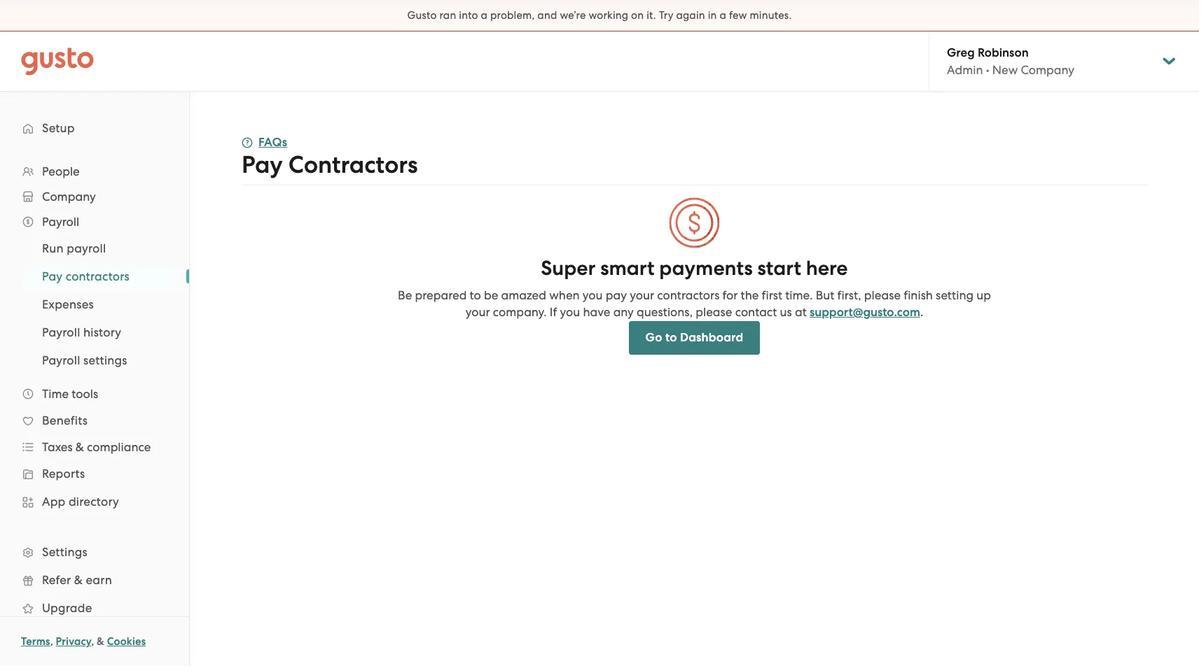 Task type: locate. For each thing, give the bounding box(es) containing it.
contact
[[735, 305, 777, 319]]

benefits
[[42, 414, 88, 428]]

1 horizontal spatial ,
[[91, 636, 94, 649]]

2 vertical spatial payroll
[[42, 354, 80, 368]]

payroll settings link
[[25, 348, 175, 373]]

setup link
[[14, 116, 175, 141]]

minutes.
[[750, 9, 792, 22]]

2 list from the top
[[0, 235, 189, 375]]

us
[[780, 305, 792, 319]]

payroll history link
[[25, 320, 175, 345]]

0 vertical spatial &
[[76, 441, 84, 455]]

your
[[630, 289, 654, 303], [466, 305, 490, 319]]

greg robinson admin • new company
[[947, 46, 1075, 77]]

super smart payments start here
[[541, 256, 848, 281]]

time tools
[[42, 387, 98, 401]]

reports link
[[14, 462, 175, 487]]

payroll
[[67, 242, 106, 256]]

pay inside list
[[42, 270, 63, 284]]

contractors
[[288, 151, 418, 179]]

compliance
[[87, 441, 151, 455]]

pay contractors link
[[25, 264, 175, 289]]

list containing people
[[0, 159, 189, 651]]

list
[[0, 159, 189, 651], [0, 235, 189, 375]]

refer & earn link
[[14, 568, 175, 593]]

to inside be prepared to be amazed when you pay your contractors for the first time. but first, please finish setting up your company. if you have any questions, please contact us at
[[470, 289, 481, 303]]

for
[[723, 289, 738, 303]]

settings
[[83, 354, 127, 368]]

1 horizontal spatial please
[[864, 289, 901, 303]]

a right into at the left of page
[[481, 9, 488, 22]]

1 horizontal spatial a
[[720, 9, 726, 22]]

•
[[986, 63, 990, 77]]

but
[[816, 289, 835, 303]]

any
[[613, 305, 634, 319]]

first
[[762, 289, 782, 303]]

0 vertical spatial contractors
[[66, 270, 130, 284]]

to
[[470, 289, 481, 303], [665, 331, 677, 345]]

working
[[589, 9, 629, 22]]

, left privacy
[[50, 636, 53, 649]]

go to dashboard
[[646, 331, 744, 345]]

contractors inside be prepared to be amazed when you pay your contractors for the first time. but first, please finish setting up your company. if you have any questions, please contact us at
[[657, 289, 720, 303]]

super
[[541, 256, 596, 281]]

payroll down expenses
[[42, 326, 80, 340]]

it.
[[647, 9, 656, 22]]

0 horizontal spatial ,
[[50, 636, 53, 649]]

tools
[[72, 387, 98, 401]]

1 vertical spatial your
[[466, 305, 490, 319]]

0 horizontal spatial a
[[481, 9, 488, 22]]

people
[[42, 165, 80, 179]]

0 horizontal spatial contractors
[[66, 270, 130, 284]]

0 horizontal spatial your
[[466, 305, 490, 319]]

3 payroll from the top
[[42, 354, 80, 368]]

company down people
[[42, 190, 96, 204]]

dashboard
[[680, 331, 744, 345]]

reports
[[42, 467, 85, 481]]

your up the any
[[630, 289, 654, 303]]

1 vertical spatial payroll
[[42, 326, 80, 340]]

questions,
[[637, 305, 693, 319]]

.
[[920, 305, 923, 319]]

illustration of a coin image
[[668, 197, 721, 249]]

1 , from the left
[[50, 636, 53, 649]]

, down upgrade link
[[91, 636, 94, 649]]

upgrade
[[42, 602, 92, 616]]

0 horizontal spatial pay
[[42, 270, 63, 284]]

please
[[864, 289, 901, 303], [696, 305, 732, 319]]

2 payroll from the top
[[42, 326, 80, 340]]

company.
[[493, 305, 547, 319]]

please down for
[[696, 305, 732, 319]]

in
[[708, 9, 717, 22]]

0 vertical spatial your
[[630, 289, 654, 303]]

pay down faqs
[[242, 151, 283, 179]]

1 vertical spatial company
[[42, 190, 96, 204]]

gusto ran into a problem, and we're working on it. try again in a few minutes.
[[407, 9, 792, 22]]

1 vertical spatial pay
[[42, 270, 63, 284]]

0 vertical spatial payroll
[[42, 215, 79, 229]]

a right in
[[720, 9, 726, 22]]

you up have on the top
[[583, 289, 603, 303]]

expenses
[[42, 298, 94, 312]]

contractors down super smart payments start here at the top
[[657, 289, 720, 303]]

please up support@gusto.com .
[[864, 289, 901, 303]]

when
[[549, 289, 580, 303]]

& left cookies
[[97, 636, 104, 649]]

up
[[977, 289, 991, 303]]

1 vertical spatial &
[[74, 574, 83, 588]]

your down be
[[466, 305, 490, 319]]

terms , privacy , & cookies
[[21, 636, 146, 649]]

company right new
[[1021, 63, 1075, 77]]

0 vertical spatial pay
[[242, 151, 283, 179]]

1 horizontal spatial contractors
[[657, 289, 720, 303]]

here
[[806, 256, 848, 281]]

0 vertical spatial to
[[470, 289, 481, 303]]

company button
[[14, 184, 175, 209]]

payroll history
[[42, 326, 121, 340]]

payroll inside dropdown button
[[42, 215, 79, 229]]

pay down run
[[42, 270, 63, 284]]

you
[[583, 289, 603, 303], [560, 305, 580, 319]]

at
[[795, 305, 807, 319]]

a
[[481, 9, 488, 22], [720, 9, 726, 22]]

0 horizontal spatial company
[[42, 190, 96, 204]]

payroll up time
[[42, 354, 80, 368]]

1 vertical spatial you
[[560, 305, 580, 319]]

1 vertical spatial please
[[696, 305, 732, 319]]

taxes
[[42, 441, 73, 455]]

0 vertical spatial you
[[583, 289, 603, 303]]

expenses link
[[25, 292, 175, 317]]

be
[[484, 289, 498, 303]]

2 , from the left
[[91, 636, 94, 649]]

to right go
[[665, 331, 677, 345]]

& right taxes at the bottom left of the page
[[76, 441, 84, 455]]

on
[[631, 9, 644, 22]]

1 horizontal spatial pay
[[242, 151, 283, 179]]

& left earn
[[74, 574, 83, 588]]

ran
[[440, 9, 456, 22]]

2 a from the left
[[720, 9, 726, 22]]

& for earn
[[74, 574, 83, 588]]

support@gusto.com .
[[810, 305, 923, 320]]

pay
[[242, 151, 283, 179], [42, 270, 63, 284]]

&
[[76, 441, 84, 455], [74, 574, 83, 588], [97, 636, 104, 649]]

1 payroll from the top
[[42, 215, 79, 229]]

to left be
[[470, 289, 481, 303]]

1 horizontal spatial your
[[630, 289, 654, 303]]

company inside dropdown button
[[42, 190, 96, 204]]

1 vertical spatial to
[[665, 331, 677, 345]]

1 list from the top
[[0, 159, 189, 651]]

1 vertical spatial contractors
[[657, 289, 720, 303]]

home image
[[21, 47, 94, 75]]

0 vertical spatial company
[[1021, 63, 1075, 77]]

& inside dropdown button
[[76, 441, 84, 455]]

contractors
[[66, 270, 130, 284], [657, 289, 720, 303]]

privacy
[[56, 636, 91, 649]]

0 vertical spatial please
[[864, 289, 901, 303]]

cookies button
[[107, 634, 146, 651]]

0 horizontal spatial you
[[560, 305, 580, 319]]

1 horizontal spatial company
[[1021, 63, 1075, 77]]

contractors up expenses link
[[66, 270, 130, 284]]

0 horizontal spatial to
[[470, 289, 481, 303]]

payroll up run
[[42, 215, 79, 229]]

history
[[83, 326, 121, 340]]

you right if
[[560, 305, 580, 319]]

again
[[676, 9, 705, 22]]

the
[[741, 289, 759, 303]]



Task type: describe. For each thing, give the bounding box(es) containing it.
and
[[538, 9, 557, 22]]

go
[[646, 331, 662, 345]]

faqs button
[[242, 134, 287, 151]]

support@gusto.com
[[810, 305, 920, 320]]

start
[[758, 256, 801, 281]]

try
[[659, 9, 674, 22]]

gusto
[[407, 9, 437, 22]]

payroll settings
[[42, 354, 127, 368]]

pay
[[606, 289, 627, 303]]

few
[[729, 9, 747, 22]]

& for compliance
[[76, 441, 84, 455]]

terms link
[[21, 636, 50, 649]]

admin
[[947, 63, 983, 77]]

directory
[[69, 495, 119, 509]]

finish
[[904, 289, 933, 303]]

robinson
[[978, 46, 1029, 60]]

benefits link
[[14, 408, 175, 434]]

app directory link
[[14, 490, 175, 515]]

we're
[[560, 9, 586, 22]]

terms
[[21, 636, 50, 649]]

be prepared to be amazed when you pay your contractors for the first time. but first, please finish setting up your company. if you have any questions, please contact us at
[[398, 289, 991, 319]]

run
[[42, 242, 64, 256]]

contractors inside list
[[66, 270, 130, 284]]

list containing run payroll
[[0, 235, 189, 375]]

first,
[[837, 289, 861, 303]]

time
[[42, 387, 69, 401]]

1 horizontal spatial you
[[583, 289, 603, 303]]

upgrade link
[[14, 596, 175, 621]]

app directory
[[42, 495, 119, 509]]

cookies
[[107, 636, 146, 649]]

support@gusto.com link
[[810, 305, 920, 320]]

1 horizontal spatial to
[[665, 331, 677, 345]]

payroll for payroll
[[42, 215, 79, 229]]

payroll for payroll history
[[42, 326, 80, 340]]

earn
[[86, 574, 112, 588]]

if
[[550, 305, 557, 319]]

setup
[[42, 121, 75, 135]]

refer & earn
[[42, 574, 112, 588]]

payroll button
[[14, 209, 175, 235]]

privacy link
[[56, 636, 91, 649]]

pay for pay contractors
[[42, 270, 63, 284]]

problem,
[[490, 9, 535, 22]]

have
[[583, 305, 610, 319]]

app
[[42, 495, 66, 509]]

greg
[[947, 46, 975, 60]]

into
[[459, 9, 478, 22]]

pay contractors
[[42, 270, 130, 284]]

time tools button
[[14, 382, 175, 407]]

pay for pay contractors
[[242, 151, 283, 179]]

people button
[[14, 159, 175, 184]]

0 horizontal spatial please
[[696, 305, 732, 319]]

taxes & compliance button
[[14, 435, 175, 460]]

gusto navigation element
[[0, 92, 189, 667]]

refer
[[42, 574, 71, 588]]

faqs
[[259, 135, 287, 150]]

run payroll link
[[25, 236, 175, 261]]

new
[[992, 63, 1018, 77]]

pay contractors
[[242, 151, 418, 179]]

1 a from the left
[[481, 9, 488, 22]]

prepared
[[415, 289, 467, 303]]

2 vertical spatial &
[[97, 636, 104, 649]]

company inside the greg robinson admin • new company
[[1021, 63, 1075, 77]]

payments
[[659, 256, 753, 281]]

run payroll
[[42, 242, 106, 256]]

payroll for payroll settings
[[42, 354, 80, 368]]

taxes & compliance
[[42, 441, 151, 455]]

smart
[[600, 256, 655, 281]]

be
[[398, 289, 412, 303]]

settings
[[42, 546, 87, 560]]

time.
[[785, 289, 813, 303]]

settings link
[[14, 540, 175, 565]]

amazed
[[501, 289, 546, 303]]



Task type: vqa. For each thing, say whether or not it's contained in the screenshot.
skip this step on the bottom
no



